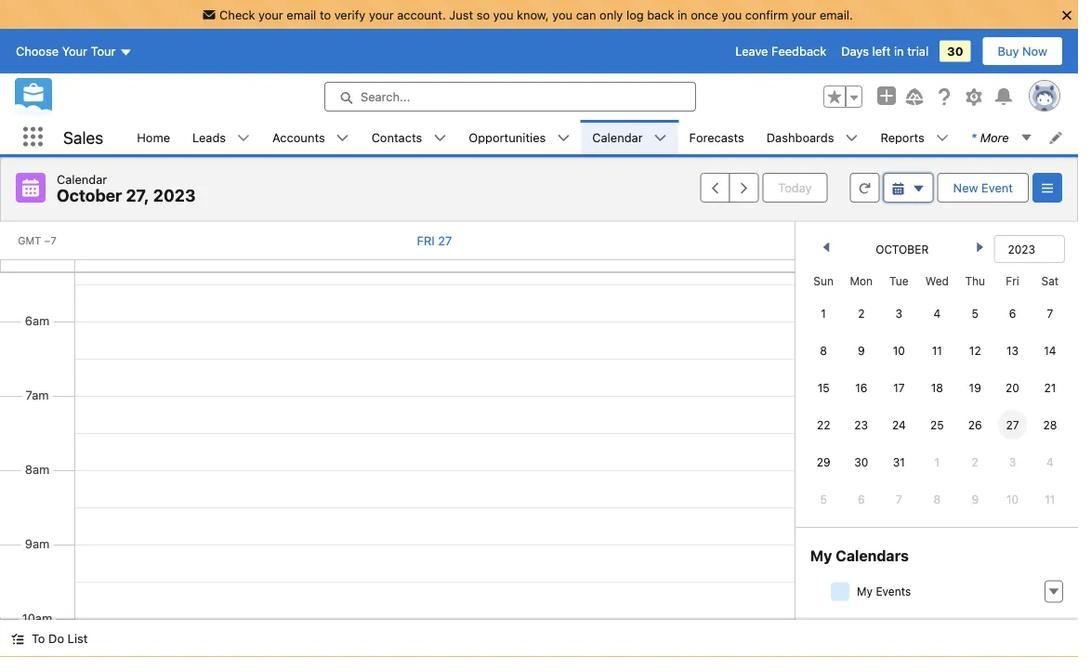 Task type: describe. For each thing, give the bounding box(es) containing it.
search...
[[361, 90, 411, 104]]

buy now
[[998, 44, 1048, 58]]

fri 27
[[417, 234, 452, 248]]

text default image for dashboards
[[846, 132, 859, 145]]

27 inside cell
[[1007, 418, 1020, 431]]

* more
[[972, 130, 1010, 144]]

check your email to verify your account. just so you know, you can only log back in once you confirm your email.
[[220, 7, 854, 21]]

log
[[627, 7, 644, 21]]

check
[[220, 7, 255, 21]]

1 horizontal spatial 11
[[1045, 493, 1056, 506]]

opportunities link
[[458, 120, 557, 154]]

23
[[855, 418, 869, 431]]

trial
[[908, 44, 929, 58]]

27,
[[126, 186, 149, 206]]

home
[[137, 130, 170, 144]]

know,
[[517, 7, 549, 21]]

days
[[842, 44, 869, 58]]

my for my calendars
[[811, 547, 833, 564]]

october inside calendar october 27, 2023
[[57, 186, 122, 206]]

1 your from the left
[[259, 7, 283, 21]]

fri for fri 27
[[417, 234, 435, 248]]

31
[[893, 456, 906, 469]]

0 horizontal spatial 2
[[858, 307, 865, 320]]

1 horizontal spatial 10
[[1007, 493, 1019, 506]]

calendars
[[836, 547, 909, 564]]

contacts
[[372, 130, 422, 144]]

fri for fri
[[1006, 274, 1020, 287]]

3 you from the left
[[722, 7, 742, 21]]

0 horizontal spatial 10
[[893, 344, 906, 357]]

text default image for leads
[[237, 132, 250, 145]]

text default image for contacts
[[434, 132, 447, 145]]

email
[[287, 7, 317, 21]]

13
[[1007, 344, 1019, 357]]

0 horizontal spatial 7
[[896, 493, 903, 506]]

today button
[[763, 173, 828, 203]]

18
[[931, 381, 944, 394]]

feedback
[[772, 44, 827, 58]]

back
[[647, 7, 675, 21]]

0 horizontal spatial 1
[[821, 307, 827, 320]]

email.
[[820, 7, 854, 21]]

my calendars
[[811, 547, 909, 564]]

gmt
[[18, 235, 41, 247]]

forecasts link
[[678, 120, 756, 154]]

reports link
[[870, 120, 936, 154]]

tue
[[890, 274, 909, 287]]

1 horizontal spatial 5
[[972, 307, 979, 320]]

1 vertical spatial group
[[701, 173, 759, 203]]

new
[[954, 181, 979, 195]]

1 vertical spatial 8
[[934, 493, 941, 506]]

1 horizontal spatial 7
[[1047, 307, 1054, 320]]

to do list button
[[0, 620, 99, 657]]

events
[[876, 585, 911, 598]]

can
[[576, 7, 597, 21]]

leads link
[[181, 120, 237, 154]]

0 horizontal spatial in
[[678, 7, 688, 21]]

9am
[[25, 537, 50, 551]]

choose your tour
[[16, 44, 116, 58]]

more
[[981, 130, 1010, 144]]

your
[[62, 44, 87, 58]]

sun
[[814, 274, 834, 287]]

my events
[[857, 585, 911, 598]]

1 horizontal spatial group
[[824, 86, 863, 108]]

0 horizontal spatial 6
[[858, 493, 865, 506]]

text default image
[[936, 132, 949, 145]]

−7
[[44, 235, 56, 247]]

1 vertical spatial 9
[[972, 493, 979, 506]]

1 vertical spatial 5
[[821, 493, 827, 506]]

buy now button
[[982, 36, 1064, 66]]

sales
[[63, 127, 103, 147]]

2023
[[153, 186, 196, 206]]

grid containing sun
[[805, 267, 1069, 518]]

leads list item
[[181, 120, 261, 154]]

dashboards list item
[[756, 120, 870, 154]]

contacts list item
[[360, 120, 458, 154]]

accounts
[[273, 130, 325, 144]]

1 vertical spatial october
[[876, 243, 929, 256]]

text default image for calendar
[[654, 132, 667, 145]]

gmt −7
[[18, 235, 56, 247]]

calendar list item
[[581, 120, 678, 154]]

contacts link
[[360, 120, 434, 154]]

calendar link
[[581, 120, 654, 154]]

leads
[[193, 130, 226, 144]]

event
[[982, 181, 1014, 195]]

22
[[817, 418, 831, 431]]

*
[[972, 130, 977, 144]]

28
[[1044, 418, 1058, 431]]

27 cell
[[994, 406, 1032, 444]]

leave
[[736, 44, 769, 58]]



Task type: vqa. For each thing, say whether or not it's contained in the screenshot.
Contact
no



Task type: locate. For each thing, give the bounding box(es) containing it.
home link
[[126, 120, 181, 154]]

5 down thu
[[972, 307, 979, 320]]

leave feedback link
[[736, 44, 827, 58]]

1 down sun
[[821, 307, 827, 320]]

calendar
[[593, 130, 643, 144], [57, 172, 107, 186]]

reports list item
[[870, 120, 960, 154]]

10 up 17
[[893, 344, 906, 357]]

dashboards
[[767, 130, 835, 144]]

calendar for calendar
[[593, 130, 643, 144]]

6am
[[25, 314, 50, 328]]

1
[[821, 307, 827, 320], [935, 456, 940, 469]]

1 vertical spatial 3
[[1010, 456, 1017, 469]]

3 your from the left
[[792, 7, 817, 21]]

group down the days
[[824, 86, 863, 108]]

you right so
[[493, 7, 514, 21]]

4 down 28
[[1047, 456, 1054, 469]]

0 vertical spatial 3
[[896, 307, 903, 320]]

calendar for calendar october 27, 2023
[[57, 172, 107, 186]]

to do list
[[32, 632, 88, 646]]

0 horizontal spatial group
[[701, 173, 759, 203]]

0 horizontal spatial 11
[[932, 344, 943, 357]]

0 vertical spatial 1
[[821, 307, 827, 320]]

text default image for opportunities
[[557, 132, 570, 145]]

2 horizontal spatial you
[[722, 7, 742, 21]]

1 you from the left
[[493, 7, 514, 21]]

list
[[68, 632, 88, 646]]

30 down 23
[[855, 456, 869, 469]]

your right verify
[[369, 7, 394, 21]]

0 vertical spatial 11
[[932, 344, 943, 357]]

0 vertical spatial 5
[[972, 307, 979, 320]]

only
[[600, 7, 623, 21]]

calendar inside calendar october 27, 2023
[[57, 172, 107, 186]]

in right left
[[895, 44, 904, 58]]

do
[[48, 632, 64, 646]]

text default image inside opportunities list item
[[557, 132, 570, 145]]

0 vertical spatial 30
[[948, 44, 964, 58]]

1 horizontal spatial 2
[[972, 456, 979, 469]]

your left email.
[[792, 7, 817, 21]]

0 vertical spatial 6
[[1010, 307, 1017, 320]]

0 horizontal spatial my
[[811, 547, 833, 564]]

2 horizontal spatial your
[[792, 7, 817, 21]]

8 up 15
[[820, 344, 828, 357]]

30 inside grid
[[855, 456, 869, 469]]

1 vertical spatial 1
[[935, 456, 940, 469]]

0 vertical spatial in
[[678, 7, 688, 21]]

account.
[[397, 7, 446, 21]]

0 horizontal spatial 30
[[855, 456, 869, 469]]

12
[[970, 344, 982, 357]]

you right once
[[722, 7, 742, 21]]

11 up the 18
[[932, 344, 943, 357]]

forecasts
[[690, 130, 745, 144]]

1 horizontal spatial 8
[[934, 493, 941, 506]]

0 vertical spatial calendar
[[593, 130, 643, 144]]

20
[[1006, 381, 1020, 394]]

in right back
[[678, 7, 688, 21]]

text default image inside the leads list item
[[237, 132, 250, 145]]

1 horizontal spatial 27
[[1007, 418, 1020, 431]]

0 horizontal spatial october
[[57, 186, 122, 206]]

8am
[[25, 463, 50, 477]]

1 horizontal spatial your
[[369, 7, 394, 21]]

text default image inside to do list button
[[11, 633, 24, 646]]

8 down 25
[[934, 493, 941, 506]]

tour
[[91, 44, 116, 58]]

1 down 25
[[935, 456, 940, 469]]

7 down sat
[[1047, 307, 1054, 320]]

2 you from the left
[[553, 7, 573, 21]]

choose your tour button
[[15, 36, 133, 66]]

your left 'email'
[[259, 7, 283, 21]]

11 down 28
[[1045, 493, 1056, 506]]

you left can
[[553, 7, 573, 21]]

1 horizontal spatial my
[[857, 585, 873, 598]]

0 vertical spatial 7
[[1047, 307, 1054, 320]]

sat
[[1042, 274, 1059, 287]]

wed
[[926, 274, 949, 287]]

1 horizontal spatial 30
[[948, 44, 964, 58]]

grid
[[805, 267, 1069, 518]]

1 horizontal spatial october
[[876, 243, 929, 256]]

dashboards link
[[756, 120, 846, 154]]

just
[[449, 7, 473, 21]]

10
[[893, 344, 906, 357], [1007, 493, 1019, 506]]

1 horizontal spatial 3
[[1010, 456, 1017, 469]]

1 vertical spatial 30
[[855, 456, 869, 469]]

0 horizontal spatial 8
[[820, 344, 828, 357]]

opportunities list item
[[458, 120, 581, 154]]

17
[[894, 381, 905, 394]]

29
[[817, 456, 831, 469]]

thu
[[966, 274, 986, 287]]

1 horizontal spatial in
[[895, 44, 904, 58]]

11
[[932, 344, 943, 357], [1045, 493, 1056, 506]]

8
[[820, 344, 828, 357], [934, 493, 941, 506]]

in
[[678, 7, 688, 21], [895, 44, 904, 58]]

1 vertical spatial 11
[[1045, 493, 1056, 506]]

6
[[1010, 307, 1017, 320], [858, 493, 865, 506]]

fri inside grid
[[1006, 274, 1020, 287]]

my up hide items image
[[811, 547, 833, 564]]

october
[[57, 186, 122, 206], [876, 243, 929, 256]]

accounts link
[[261, 120, 336, 154]]

10 down 27 cell
[[1007, 493, 1019, 506]]

9 up 16
[[858, 344, 865, 357]]

so
[[477, 7, 490, 21]]

now
[[1023, 44, 1048, 58]]

0 vertical spatial 4
[[934, 307, 941, 320]]

0 horizontal spatial 27
[[438, 234, 452, 248]]

reports
[[881, 130, 925, 144]]

you
[[493, 7, 514, 21], [553, 7, 573, 21], [722, 7, 742, 21]]

0 vertical spatial 2
[[858, 307, 865, 320]]

1 vertical spatial 27
[[1007, 418, 1020, 431]]

1 vertical spatial fri
[[1006, 274, 1020, 287]]

my right hide items image
[[857, 585, 873, 598]]

0 horizontal spatial 5
[[821, 493, 827, 506]]

21
[[1045, 381, 1057, 394]]

2
[[858, 307, 865, 320], [972, 456, 979, 469]]

left
[[873, 44, 891, 58]]

new event button
[[938, 173, 1029, 203]]

new event
[[954, 181, 1014, 195]]

october up tue
[[876, 243, 929, 256]]

25
[[931, 418, 944, 431]]

to
[[320, 7, 331, 21]]

search... button
[[325, 82, 696, 112]]

27
[[438, 234, 452, 248], [1007, 418, 1020, 431]]

list containing home
[[126, 120, 1079, 154]]

7
[[1047, 307, 1054, 320], [896, 493, 903, 506]]

group
[[824, 86, 863, 108], [701, 173, 759, 203]]

1 vertical spatial in
[[895, 44, 904, 58]]

1 vertical spatial 2
[[972, 456, 979, 469]]

1 vertical spatial 7
[[896, 493, 903, 506]]

7am
[[26, 388, 49, 402]]

text default image inside accounts list item
[[336, 132, 349, 145]]

once
[[691, 7, 719, 21]]

mon
[[850, 274, 873, 287]]

text default image inside dashboards list item
[[846, 132, 859, 145]]

1 horizontal spatial 4
[[1047, 456, 1054, 469]]

text default image for accounts
[[336, 132, 349, 145]]

2 your from the left
[[369, 7, 394, 21]]

0 horizontal spatial 3
[[896, 307, 903, 320]]

0 horizontal spatial your
[[259, 7, 283, 21]]

accounts list item
[[261, 120, 360, 154]]

9 down '26'
[[972, 493, 979, 506]]

to
[[32, 632, 45, 646]]

30 right trial
[[948, 44, 964, 58]]

10am
[[22, 611, 52, 625]]

6 up 13
[[1010, 307, 1017, 320]]

15
[[818, 381, 830, 394]]

text default image
[[1021, 131, 1034, 144], [237, 132, 250, 145], [336, 132, 349, 145], [434, 132, 447, 145], [557, 132, 570, 145], [654, 132, 667, 145], [846, 132, 859, 145], [1048, 586, 1061, 599], [11, 633, 24, 646]]

0 vertical spatial fri
[[417, 234, 435, 248]]

0 vertical spatial group
[[824, 86, 863, 108]]

1 horizontal spatial 9
[[972, 493, 979, 506]]

0 horizontal spatial you
[[493, 7, 514, 21]]

calendar inside "list item"
[[593, 130, 643, 144]]

my
[[811, 547, 833, 564], [857, 585, 873, 598]]

1 horizontal spatial calendar
[[593, 130, 643, 144]]

text default image inside calendar "list item"
[[654, 132, 667, 145]]

2 down mon
[[858, 307, 865, 320]]

confirm
[[746, 7, 789, 21]]

1 vertical spatial calendar
[[57, 172, 107, 186]]

30
[[948, 44, 964, 58], [855, 456, 869, 469]]

3 down tue
[[896, 307, 903, 320]]

0 vertical spatial 9
[[858, 344, 865, 357]]

7 down the 31
[[896, 493, 903, 506]]

0 horizontal spatial calendar
[[57, 172, 107, 186]]

0 horizontal spatial 9
[[858, 344, 865, 357]]

0 vertical spatial my
[[811, 547, 833, 564]]

calendar october 27, 2023
[[57, 172, 196, 206]]

3 down 27 cell
[[1010, 456, 1017, 469]]

16
[[856, 381, 868, 394]]

1 vertical spatial 10
[[1007, 493, 1019, 506]]

1 vertical spatial 4
[[1047, 456, 1054, 469]]

today
[[779, 181, 812, 195]]

1 vertical spatial my
[[857, 585, 873, 598]]

my for my events
[[857, 585, 873, 598]]

5 down 29
[[821, 493, 827, 506]]

1 horizontal spatial you
[[553, 7, 573, 21]]

1 vertical spatial 6
[[858, 493, 865, 506]]

6 up my calendars
[[858, 493, 865, 506]]

buy
[[998, 44, 1020, 58]]

group down forecasts
[[701, 173, 759, 203]]

list
[[126, 120, 1079, 154]]

1 horizontal spatial 6
[[1010, 307, 1017, 320]]

0 vertical spatial 8
[[820, 344, 828, 357]]

0 vertical spatial october
[[57, 186, 122, 206]]

fri
[[417, 234, 435, 248], [1006, 274, 1020, 287]]

hide items image
[[831, 582, 850, 601]]

text default image inside contacts list item
[[434, 132, 447, 145]]

26
[[969, 418, 983, 431]]

4 down wed
[[934, 307, 941, 320]]

1 horizontal spatial 1
[[935, 456, 940, 469]]

leave feedback
[[736, 44, 827, 58]]

choose
[[16, 44, 59, 58]]

5
[[972, 307, 979, 320], [821, 493, 827, 506]]

2 down '26'
[[972, 456, 979, 469]]

9
[[858, 344, 865, 357], [972, 493, 979, 506]]

0 vertical spatial 27
[[438, 234, 452, 248]]

october left 27,
[[57, 186, 122, 206]]

1 horizontal spatial fri
[[1006, 274, 1020, 287]]

24
[[893, 418, 906, 431]]

0 horizontal spatial 4
[[934, 307, 941, 320]]

0 horizontal spatial fri
[[417, 234, 435, 248]]

0 vertical spatial 10
[[893, 344, 906, 357]]

14
[[1044, 344, 1057, 357]]

days left in trial
[[842, 44, 929, 58]]

verify
[[334, 7, 366, 21]]



